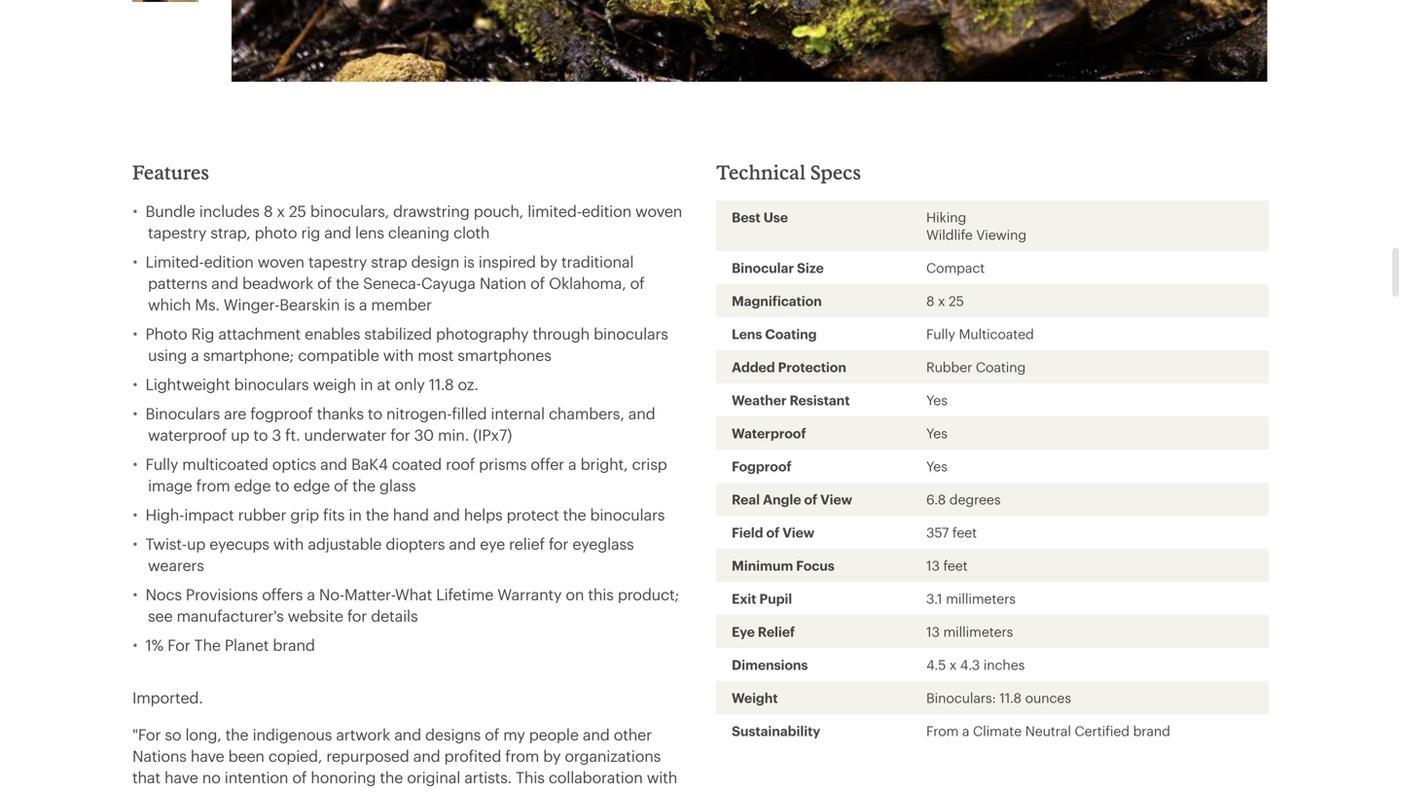 Task type: vqa. For each thing, say whether or not it's contained in the screenshot.


Task type: locate. For each thing, give the bounding box(es) containing it.
0 horizontal spatial is
[[173, 789, 184, 791]]

fully up image
[[145, 455, 178, 473]]

traditional
[[561, 252, 634, 270]]

30
[[414, 426, 434, 444]]

rubber coating
[[926, 359, 1026, 374]]

0 vertical spatial woven
[[635, 202, 682, 220]]

protection
[[778, 359, 846, 374]]

1 vertical spatial 13
[[926, 624, 940, 639]]

0 horizontal spatial 25
[[289, 202, 306, 220]]

0 horizontal spatial 8
[[264, 202, 273, 220]]

binoculars up fogproof
[[234, 375, 309, 393]]

best use
[[732, 209, 788, 225]]

matter-
[[344, 585, 395, 603]]

photography
[[436, 324, 529, 342]]

tapestry down bundle at the left top
[[148, 223, 207, 241]]

tapestry inside limited-edition woven tapestry strap design is inspired by traditional patterns and beadwork of the seneca-cayuga nation of oklahoma, of which ms. winger-bearskin is a member
[[308, 252, 367, 270]]

2 vertical spatial with
[[647, 768, 677, 786]]

smartphone;
[[203, 346, 294, 364]]

with down grip
[[273, 535, 304, 553]]

1 horizontal spatial up
[[231, 426, 249, 444]]

0 horizontal spatial for
[[347, 607, 367, 625]]

0 vertical spatial yes
[[926, 392, 948, 408]]

1 vertical spatial 11.8
[[1000, 690, 1022, 705]]

a right offer
[[568, 455, 577, 473]]

x down the "compact"
[[938, 293, 945, 308]]

0 vertical spatial with
[[383, 346, 414, 364]]

to down the 'optics'
[[275, 476, 289, 494]]

1 vertical spatial for
[[549, 535, 569, 553]]

up inside binoculars are fogproof thanks to nitrogen-filled internal chambers, and waterproof up to 3 ft. underwater for 30 min. (ipx7)
[[231, 426, 249, 444]]

min.
[[438, 426, 469, 444]]

of down traditional
[[630, 274, 645, 292]]

edition down strap,
[[204, 252, 254, 270]]

brand right "certified"
[[1133, 723, 1170, 738]]

0 vertical spatial to
[[368, 404, 382, 422]]

field of view
[[732, 524, 815, 540]]

neutral
[[1025, 723, 1071, 738]]

bearskin
[[280, 295, 340, 313]]

25 up the rig
[[289, 202, 306, 220]]

and inside fully multicoated optics and bak4 coated roof prisms offer a bright, crisp image from edge to edge of the glass
[[320, 455, 347, 473]]

11.8 left oz. on the left top
[[429, 375, 454, 393]]

1 horizontal spatial for
[[390, 426, 410, 444]]

woven left "best"
[[635, 202, 682, 220]]

"for so long, the indigenous artwork and designs of my people and other nations have been copied, repurposed and profited from by organizations that have no intention of honoring the original artists. this collaboration with nocs is an example of how native heritage can be recognized and preserv
[[132, 725, 681, 791]]

and down collaboration
[[574, 789, 601, 791]]

1 13 from the top
[[926, 557, 940, 573]]

internal
[[491, 404, 545, 422]]

feet for 357 feet
[[953, 524, 977, 540]]

yes for fogproof
[[926, 458, 948, 474]]

binocular
[[732, 260, 794, 275]]

for left 30
[[390, 426, 410, 444]]

1 vertical spatial coating
[[976, 359, 1026, 374]]

no-
[[319, 585, 344, 603]]

rubber
[[926, 359, 972, 374]]

fully down 8 x 25
[[926, 326, 955, 341]]

1 vertical spatial with
[[273, 535, 304, 553]]

0 horizontal spatial edge
[[234, 476, 271, 494]]

2 13 from the top
[[926, 624, 940, 639]]

0 horizontal spatial brand
[[273, 636, 315, 654]]

coating down multicoated
[[976, 359, 1026, 374]]

of up the fits
[[334, 476, 348, 494]]

13 up 3.1
[[926, 557, 940, 573]]

ft.
[[285, 426, 300, 444]]

high-
[[145, 505, 184, 523]]

0 horizontal spatial fully
[[145, 455, 178, 473]]

25 down the "compact"
[[949, 293, 964, 308]]

with
[[383, 346, 414, 364], [273, 535, 304, 553], [647, 768, 677, 786]]

woven up 'beadwork'
[[258, 252, 304, 270]]

x inside bundle includes 8 x 25 binoculars, drawstring pouch, limited-edition woven tapestry strap, photo rig and lens cleaning cloth
[[277, 202, 285, 220]]

0 horizontal spatial edition
[[204, 252, 254, 270]]

feet
[[953, 524, 977, 540], [943, 557, 968, 573]]

1 vertical spatial feet
[[943, 557, 968, 573]]

exit
[[732, 591, 756, 606]]

tapestry
[[148, 223, 207, 241], [308, 252, 367, 270]]

and down the binoculars,
[[324, 223, 351, 241]]

a down rig
[[191, 346, 199, 364]]

1 horizontal spatial coating
[[976, 359, 1026, 374]]

1 vertical spatial yes
[[926, 425, 948, 441]]

2 vertical spatial x
[[950, 657, 957, 672]]

2 vertical spatial for
[[347, 607, 367, 625]]

0 horizontal spatial x
[[277, 202, 285, 220]]

1 vertical spatial to
[[253, 426, 268, 444]]

compact
[[926, 260, 985, 275]]

exit pupil
[[732, 591, 792, 606]]

can
[[437, 789, 464, 791]]

11.8 down inches
[[1000, 690, 1022, 705]]

1 horizontal spatial 11.8
[[1000, 690, 1022, 705]]

the down bak4
[[352, 476, 376, 494]]

which
[[148, 295, 191, 313]]

1 vertical spatial tapestry
[[308, 252, 367, 270]]

2 vertical spatial yes
[[926, 458, 948, 474]]

1 horizontal spatial x
[[938, 293, 945, 308]]

x up photo
[[277, 202, 285, 220]]

view right angle
[[820, 491, 852, 507]]

a right from
[[962, 723, 970, 738]]

nocs
[[145, 585, 182, 603], [132, 789, 169, 791]]

2 vertical spatial is
[[173, 789, 184, 791]]

357 feet
[[926, 524, 977, 540]]

edition up traditional
[[582, 202, 631, 220]]

0 vertical spatial up
[[231, 426, 249, 444]]

1 horizontal spatial woven
[[635, 202, 682, 220]]

0 vertical spatial millimeters
[[946, 591, 1016, 606]]

fully inside fully multicoated optics and bak4 coated roof prisms offer a bright, crisp image from edge to edge of the glass
[[145, 455, 178, 473]]

x right 4.5
[[950, 657, 957, 672]]

a inside fully multicoated optics and bak4 coated roof prisms offer a bright, crisp image from edge to edge of the glass
[[568, 455, 577, 473]]

0 horizontal spatial woven
[[258, 252, 304, 270]]

1 vertical spatial nocs
[[132, 789, 169, 791]]

8 up photo
[[264, 202, 273, 220]]

up up wearers
[[187, 535, 206, 553]]

1 horizontal spatial 8
[[926, 293, 935, 308]]

"for
[[132, 725, 161, 743]]

0 vertical spatial tapestry
[[148, 223, 207, 241]]

rig
[[301, 223, 320, 241]]

and left the eye
[[449, 535, 476, 553]]

1 vertical spatial up
[[187, 535, 206, 553]]

0 horizontal spatial with
[[273, 535, 304, 553]]

the left hand
[[366, 505, 389, 523]]

fully for fully multicoated
[[926, 326, 955, 341]]

0 vertical spatial 8
[[264, 202, 273, 220]]

2 vertical spatial to
[[275, 476, 289, 494]]

the
[[194, 636, 221, 654]]

be
[[468, 789, 486, 791]]

nocs inside nocs provisions offers a no-matter-what lifetime warranty on this product; see manufacturer's website for details
[[145, 585, 182, 603]]

the up heritage
[[380, 768, 403, 786]]

binoculars down oklahoma, at the top of page
[[594, 324, 668, 342]]

in right the fits
[[349, 505, 362, 523]]

feet for 13 feet
[[943, 557, 968, 573]]

from inside "for so long, the indigenous artwork and designs of my people and other nations have been copied, repurposed and profited from by organizations that have no intention of honoring the original artists. this collaboration with nocs is an example of how native heritage can be recognized and preserv
[[505, 747, 539, 765]]

of inside fully multicoated optics and bak4 coated roof prisms offer a bright, crisp image from edge to edge of the glass
[[334, 476, 348, 494]]

in left at
[[360, 375, 373, 393]]

for down matter-
[[347, 607, 367, 625]]

2 yes from the top
[[926, 425, 948, 441]]

size
[[797, 260, 824, 275]]

have up no
[[191, 747, 224, 765]]

1 horizontal spatial fully
[[926, 326, 955, 341]]

x
[[277, 202, 285, 220], [938, 293, 945, 308], [950, 657, 957, 672]]

1 vertical spatial millimeters
[[943, 624, 1013, 639]]

view down real angle of view
[[782, 524, 815, 540]]

edge down the 'optics'
[[293, 476, 330, 494]]

with down stabilized
[[383, 346, 414, 364]]

bak4
[[351, 455, 388, 473]]

1 vertical spatial woven
[[258, 252, 304, 270]]

see
[[148, 607, 173, 625]]

of up how
[[292, 768, 307, 786]]

limited-
[[528, 202, 582, 220]]

edge up rubber
[[234, 476, 271, 494]]

13
[[926, 557, 940, 573], [926, 624, 940, 639]]

1 yes from the top
[[926, 392, 948, 408]]

nocs inside "for so long, the indigenous artwork and designs of my people and other nations have been copied, repurposed and profited from by organizations that have no intention of honoring the original artists. this collaboration with nocs is an example of how native heritage can be recognized and preserv
[[132, 789, 169, 791]]

0 vertical spatial x
[[277, 202, 285, 220]]

member
[[371, 295, 432, 313]]

coating up added protection
[[765, 326, 817, 341]]

feet down 357 feet
[[943, 557, 968, 573]]

1 edge from the left
[[234, 476, 271, 494]]

0 vertical spatial edition
[[582, 202, 631, 220]]

x for magnification
[[938, 293, 945, 308]]

0 vertical spatial brand
[[273, 636, 315, 654]]

1 vertical spatial edition
[[204, 252, 254, 270]]

1 horizontal spatial brand
[[1133, 723, 1170, 738]]

nitrogen-
[[386, 404, 452, 422]]

and down underwater at the bottom left
[[320, 455, 347, 473]]

millimeters up 13 millimeters
[[946, 591, 1016, 606]]

is down cloth
[[463, 252, 474, 270]]

0 vertical spatial by
[[540, 252, 557, 270]]

coating for rubber coating
[[976, 359, 1026, 374]]

and up crisp
[[628, 404, 655, 422]]

pupil
[[759, 591, 792, 606]]

viewing
[[976, 227, 1027, 242]]

by inside "for so long, the indigenous artwork and designs of my people and other nations have been copied, repurposed and profited from by organizations that have no intention of honoring the original artists. this collaboration with nocs is an example of how native heritage can be recognized and preserv
[[543, 747, 561, 765]]

1 vertical spatial by
[[543, 747, 561, 765]]

the up bearskin
[[336, 274, 359, 292]]

multicoated
[[182, 455, 268, 473]]

x for dimensions
[[950, 657, 957, 672]]

1 vertical spatial from
[[505, 747, 539, 765]]

been
[[228, 747, 264, 765]]

1 horizontal spatial from
[[505, 747, 539, 765]]

degrees
[[949, 491, 1001, 507]]

0 horizontal spatial up
[[187, 535, 206, 553]]

millimeters up the 4.5 x 4.3 inches
[[943, 624, 1013, 639]]

binoculars up eyeglass
[[590, 505, 665, 523]]

0 vertical spatial 25
[[289, 202, 306, 220]]

1 horizontal spatial with
[[383, 346, 414, 364]]

for
[[167, 636, 190, 654]]

2 vertical spatial binoculars
[[590, 505, 665, 523]]

eye
[[732, 624, 755, 639]]

by down people
[[543, 747, 561, 765]]

3 yes from the top
[[926, 458, 948, 474]]

from up this
[[505, 747, 539, 765]]

an
[[188, 789, 205, 791]]

0 vertical spatial fully
[[926, 326, 955, 341]]

offers
[[262, 585, 303, 603]]

1 horizontal spatial 25
[[949, 293, 964, 308]]

relief
[[509, 535, 545, 553]]

0 vertical spatial nocs
[[145, 585, 182, 603]]

for right relief
[[549, 535, 569, 553]]

includes
[[199, 202, 260, 220]]

8 down the "compact"
[[926, 293, 935, 308]]

2 horizontal spatial with
[[647, 768, 677, 786]]

1 vertical spatial x
[[938, 293, 945, 308]]

0 vertical spatial binoculars
[[594, 324, 668, 342]]

how
[[292, 789, 323, 791]]

binoculars inside photo rig attachment enables stabilized photography through binoculars using a smartphone; compatible with most smartphones
[[594, 324, 668, 342]]

feet right 357
[[953, 524, 977, 540]]

this
[[516, 768, 545, 786]]

image
[[148, 476, 192, 494]]

brand down the website
[[273, 636, 315, 654]]

nocs down that
[[132, 789, 169, 791]]

1 horizontal spatial edition
[[582, 202, 631, 220]]

and
[[324, 223, 351, 241], [211, 274, 238, 292], [628, 404, 655, 422], [320, 455, 347, 473], [433, 505, 460, 523], [449, 535, 476, 553], [394, 725, 421, 743], [583, 725, 610, 743], [413, 747, 440, 765], [574, 789, 601, 791]]

the inside fully multicoated optics and bak4 coated roof prisms offer a bright, crisp image from edge to edge of the glass
[[352, 476, 376, 494]]

0 vertical spatial from
[[196, 476, 230, 494]]

eyeglass
[[572, 535, 634, 553]]

is up enables
[[344, 295, 355, 313]]

1 horizontal spatial tapestry
[[308, 252, 367, 270]]

coating
[[765, 326, 817, 341], [976, 359, 1026, 374]]

up down 'are'
[[231, 426, 249, 444]]

0 vertical spatial 13
[[926, 557, 940, 573]]

is left 'an'
[[173, 789, 184, 791]]

limited-edition woven tapestry strap design is inspired by traditional patterns and beadwork of the seneca-cayuga nation of oklahoma, of which ms. winger-bearskin is a member
[[145, 252, 645, 313]]

2 edge from the left
[[293, 476, 330, 494]]

0 horizontal spatial from
[[196, 476, 230, 494]]

from down multicoated
[[196, 476, 230, 494]]

have up 'an'
[[164, 768, 198, 786]]

1 vertical spatial fully
[[145, 455, 178, 473]]

the inside limited-edition woven tapestry strap design is inspired by traditional patterns and beadwork of the seneca-cayuga nation of oklahoma, of which ms. winger-bearskin is a member
[[336, 274, 359, 292]]

tapestry down the rig
[[308, 252, 367, 270]]

with inside twist-up eyecups with adjustable diopters and eye relief for eyeglass wearers
[[273, 535, 304, 553]]

this
[[588, 585, 614, 603]]

0 vertical spatial coating
[[765, 326, 817, 341]]

hand
[[393, 505, 429, 523]]

to down at
[[368, 404, 382, 422]]

with down other
[[647, 768, 677, 786]]

optics
[[272, 455, 316, 473]]

1 vertical spatial 25
[[949, 293, 964, 308]]

1 horizontal spatial to
[[275, 476, 289, 494]]

product;
[[618, 585, 679, 603]]

0 vertical spatial 11.8
[[429, 375, 454, 393]]

2 horizontal spatial for
[[549, 535, 569, 553]]

binoculars: 11.8 ounces
[[926, 690, 1071, 705]]

0 vertical spatial in
[[360, 375, 373, 393]]

weigh
[[313, 375, 356, 393]]

1 horizontal spatial edge
[[293, 476, 330, 494]]

indigenous
[[253, 725, 332, 743]]

1 vertical spatial brand
[[1133, 723, 1170, 738]]

0 horizontal spatial 11.8
[[429, 375, 454, 393]]

1 vertical spatial view
[[782, 524, 815, 540]]

0 vertical spatial for
[[390, 426, 410, 444]]

wearers
[[148, 556, 204, 574]]

nocs up see
[[145, 585, 182, 603]]

tapestry inside bundle includes 8 x 25 binoculars, drawstring pouch, limited-edition woven tapestry strap, photo rig and lens cleaning cloth
[[148, 223, 207, 241]]

magnification
[[732, 293, 822, 308]]

1 horizontal spatial view
[[820, 491, 852, 507]]

0 horizontal spatial tapestry
[[148, 223, 207, 241]]

2 horizontal spatial x
[[950, 657, 957, 672]]

and right artwork
[[394, 725, 421, 743]]

0 vertical spatial is
[[463, 252, 474, 270]]

attachment
[[218, 324, 301, 342]]

1 vertical spatial 8
[[926, 293, 935, 308]]

website
[[288, 607, 343, 625]]

by right inspired
[[540, 252, 557, 270]]

added
[[732, 359, 775, 374]]

and up ms.
[[211, 274, 238, 292]]

0 horizontal spatial coating
[[765, 326, 817, 341]]

1 vertical spatial have
[[164, 768, 198, 786]]

location image of color dewdrop blue image
[[230, 0, 1269, 82]]

other
[[614, 725, 652, 743]]

to left 3
[[253, 426, 268, 444]]

0 vertical spatial feet
[[953, 524, 977, 540]]

a left the no-
[[307, 585, 315, 603]]

edition
[[582, 202, 631, 220], [204, 252, 254, 270]]

and inside limited-edition woven tapestry strap design is inspired by traditional patterns and beadwork of the seneca-cayuga nation of oklahoma, of which ms. winger-bearskin is a member
[[211, 274, 238, 292]]

angle
[[763, 491, 801, 507]]

with inside photo rig attachment enables stabilized photography through binoculars using a smartphone; compatible with most smartphones
[[383, 346, 414, 364]]

binoculars:
[[926, 690, 996, 705]]

edition inside bundle includes 8 x 25 binoculars, drawstring pouch, limited-edition woven tapestry strap, photo rig and lens cleaning cloth
[[582, 202, 631, 220]]

the up eyeglass
[[563, 505, 586, 523]]

1 horizontal spatial is
[[344, 295, 355, 313]]

0 vertical spatial have
[[191, 747, 224, 765]]

from inside fully multicoated optics and bak4 coated roof prisms offer a bright, crisp image from edge to edge of the glass
[[196, 476, 230, 494]]

minimum
[[732, 557, 793, 573]]

from
[[196, 476, 230, 494], [505, 747, 539, 765]]

lens
[[732, 326, 762, 341]]

13 down 3.1
[[926, 624, 940, 639]]

a down seneca-
[[359, 295, 367, 313]]

limited-
[[145, 252, 204, 270]]



Task type: describe. For each thing, give the bounding box(es) containing it.
use
[[763, 209, 788, 225]]

underwater
[[304, 426, 386, 444]]

to inside fully multicoated optics and bak4 coated roof prisms offer a bright, crisp image from edge to edge of the glass
[[275, 476, 289, 494]]

photo rig attachment enables stabilized photography through binoculars using a smartphone; compatible with most smartphones
[[145, 324, 668, 364]]

and inside twist-up eyecups with adjustable diopters and eye relief for eyeglass wearers
[[449, 535, 476, 553]]

provisions
[[186, 585, 258, 603]]

of right field
[[766, 524, 780, 540]]

13 millimeters
[[926, 624, 1013, 639]]

on
[[566, 585, 584, 603]]

yes for weather resistant
[[926, 392, 948, 408]]

millimeters for 13 millimeters
[[943, 624, 1013, 639]]

binocular size
[[732, 260, 824, 275]]

hiking
[[926, 209, 966, 225]]

lens
[[355, 223, 384, 241]]

weather
[[732, 392, 787, 408]]

fully multicoated optics and bak4 coated roof prisms offer a bright, crisp image from edge to edge of the glass
[[145, 455, 667, 494]]

edition inside limited-edition woven tapestry strap design is inspired by traditional patterns and beadwork of the seneca-cayuga nation of oklahoma, of which ms. winger-bearskin is a member
[[204, 252, 254, 270]]

and up organizations
[[583, 725, 610, 743]]

0 vertical spatial view
[[820, 491, 852, 507]]

brand inside features element
[[273, 636, 315, 654]]

(ipx7)
[[473, 426, 512, 444]]

copied,
[[268, 747, 322, 765]]

photo
[[255, 223, 297, 241]]

imported.
[[132, 688, 203, 706]]

rig
[[191, 324, 214, 342]]

coated
[[392, 455, 442, 473]]

for inside nocs provisions offers a no-matter-what lifetime warranty on this product; see manufacturer's website for details
[[347, 607, 367, 625]]

fully multicoated
[[926, 326, 1034, 341]]

photo
[[145, 324, 187, 342]]

up inside twist-up eyecups with adjustable diopters and eye relief for eyeglass wearers
[[187, 535, 206, 553]]

nation
[[480, 274, 526, 292]]

of right nation
[[530, 274, 545, 292]]

a inside limited-edition woven tapestry strap design is inspired by traditional patterns and beadwork of the seneca-cayuga nation of oklahoma, of which ms. winger-bearskin is a member
[[359, 295, 367, 313]]

fits
[[323, 505, 345, 523]]

pouch,
[[474, 202, 524, 220]]

twist-up eyecups with adjustable diopters and eye relief for eyeglass wearers
[[145, 535, 634, 574]]

chambers,
[[549, 404, 624, 422]]

ms.
[[195, 295, 220, 313]]

by inside limited-edition woven tapestry strap design is inspired by traditional patterns and beadwork of the seneca-cayuga nation of oklahoma, of which ms. winger-bearskin is a member
[[540, 252, 557, 270]]

6.8
[[926, 491, 946, 507]]

smartphones
[[458, 346, 552, 364]]

with inside "for so long, the indigenous artwork and designs of my people and other nations have been copied, repurposed and profited from by organizations that have no intention of honoring the original artists. this collaboration with nocs is an example of how native heritage can be recognized and preserv
[[647, 768, 677, 786]]

stabilized
[[364, 324, 432, 342]]

my
[[503, 725, 525, 743]]

lens coating
[[732, 326, 817, 341]]

what
[[395, 585, 432, 603]]

twist-
[[145, 535, 187, 553]]

planet
[[225, 636, 269, 654]]

for inside twist-up eyecups with adjustable diopters and eye relief for eyeglass wearers
[[549, 535, 569, 553]]

25 inside bundle includes 8 x 25 binoculars, drawstring pouch, limited-edition woven tapestry strap, photo rig and lens cleaning cloth
[[289, 202, 306, 220]]

woven inside limited-edition woven tapestry strap design is inspired by traditional patterns and beadwork of the seneca-cayuga nation of oklahoma, of which ms. winger-bearskin is a member
[[258, 252, 304, 270]]

patterns
[[148, 274, 207, 292]]

the up been
[[225, 725, 249, 743]]

13 for 13 feet
[[926, 557, 940, 573]]

coating for lens coating
[[765, 326, 817, 341]]

helps
[[464, 505, 503, 523]]

1% for the planet brand
[[145, 636, 315, 654]]

2 horizontal spatial to
[[368, 404, 382, 422]]

4.5 x 4.3 inches
[[926, 657, 1025, 672]]

field
[[732, 524, 763, 540]]

technical specs
[[716, 160, 861, 183]]

features
[[132, 160, 209, 183]]

grip
[[290, 505, 319, 523]]

for inside binoculars are fogproof thanks to nitrogen-filled internal chambers, and waterproof up to 3 ft. underwater for 30 min. (ipx7)
[[390, 426, 410, 444]]

people
[[529, 725, 579, 743]]

glass
[[379, 476, 416, 494]]

nations
[[132, 747, 187, 765]]

diopters
[[386, 535, 445, 553]]

eye relief
[[732, 624, 795, 639]]

compatible
[[298, 346, 379, 364]]

of left how
[[274, 789, 289, 791]]

woven inside bundle includes 8 x 25 binoculars, drawstring pouch, limited-edition woven tapestry strap, photo rig and lens cleaning cloth
[[635, 202, 682, 220]]

1 vertical spatial is
[[344, 295, 355, 313]]

are
[[224, 404, 246, 422]]

high-impact rubber grip fits in the hand and helps protect the binoculars
[[145, 505, 665, 523]]

native
[[327, 789, 370, 791]]

is inside "for so long, the indigenous artwork and designs of my people and other nations have been copied, repurposed and profited from by organizations that have no intention of honoring the original artists. this collaboration with nocs is an example of how native heritage can be recognized and preserv
[[173, 789, 184, 791]]

0 horizontal spatial view
[[782, 524, 815, 540]]

a inside nocs provisions offers a no-matter-what lifetime warranty on this product; see manufacturer's website for details
[[307, 585, 315, 603]]

fully for fully multicoated optics and bak4 coated roof prisms offer a bright, crisp image from edge to edge of the glass
[[145, 455, 178, 473]]

13 for 13 millimeters
[[926, 624, 940, 639]]

multicoated
[[959, 326, 1034, 341]]

lightweight binoculars weigh in at only 11.8 oz.
[[145, 375, 478, 393]]

4.5
[[926, 657, 946, 672]]

details
[[371, 607, 418, 625]]

and right hand
[[433, 505, 460, 523]]

most
[[418, 346, 454, 364]]

strap,
[[210, 223, 251, 241]]

3.1
[[926, 591, 942, 606]]

artwork
[[336, 725, 390, 743]]

cloth
[[453, 223, 490, 241]]

through
[[533, 324, 590, 342]]

dimensions
[[732, 657, 808, 672]]

a inside photo rig attachment enables stabilized photography through binoculars using a smartphone; compatible with most smartphones
[[191, 346, 199, 364]]

of left my
[[485, 725, 499, 743]]

strap
[[371, 252, 407, 270]]

wildlife
[[926, 227, 973, 242]]

and up original
[[413, 747, 440, 765]]

of right angle
[[804, 491, 817, 507]]

roof
[[446, 455, 475, 473]]

using
[[148, 346, 187, 364]]

of up bearskin
[[317, 274, 332, 292]]

and inside bundle includes 8 x 25 binoculars, drawstring pouch, limited-edition woven tapestry strap, photo rig and lens cleaning cloth
[[324, 223, 351, 241]]

real angle of view
[[732, 491, 852, 507]]

oz.
[[458, 375, 478, 393]]

357
[[926, 524, 949, 540]]

millimeters for 3.1 millimeters
[[946, 591, 1016, 606]]

and inside binoculars are fogproof thanks to nitrogen-filled internal chambers, and waterproof up to 3 ft. underwater for 30 min. (ipx7)
[[628, 404, 655, 422]]

organizations
[[565, 747, 661, 765]]

features element
[[132, 200, 685, 791]]

3.1 millimeters
[[926, 591, 1016, 606]]

beadwork
[[242, 274, 313, 292]]

1 vertical spatial in
[[349, 505, 362, 523]]

3
[[272, 426, 281, 444]]

2 horizontal spatial is
[[463, 252, 474, 270]]

binoculars
[[145, 404, 220, 422]]

bundle
[[145, 202, 195, 220]]

8 inside bundle includes 8 x 25 binoculars, drawstring pouch, limited-edition woven tapestry strap, photo rig and lens cleaning cloth
[[264, 202, 273, 220]]

yes for waterproof
[[926, 425, 948, 441]]

0 horizontal spatial to
[[253, 426, 268, 444]]

weather resistant
[[732, 392, 850, 408]]

recognized
[[490, 789, 570, 791]]

climate
[[973, 723, 1022, 738]]

6.8 degrees
[[926, 491, 1001, 507]]

1 vertical spatial binoculars
[[234, 375, 309, 393]]

11.8 inside features element
[[429, 375, 454, 393]]

binoculars,
[[310, 202, 389, 220]]



